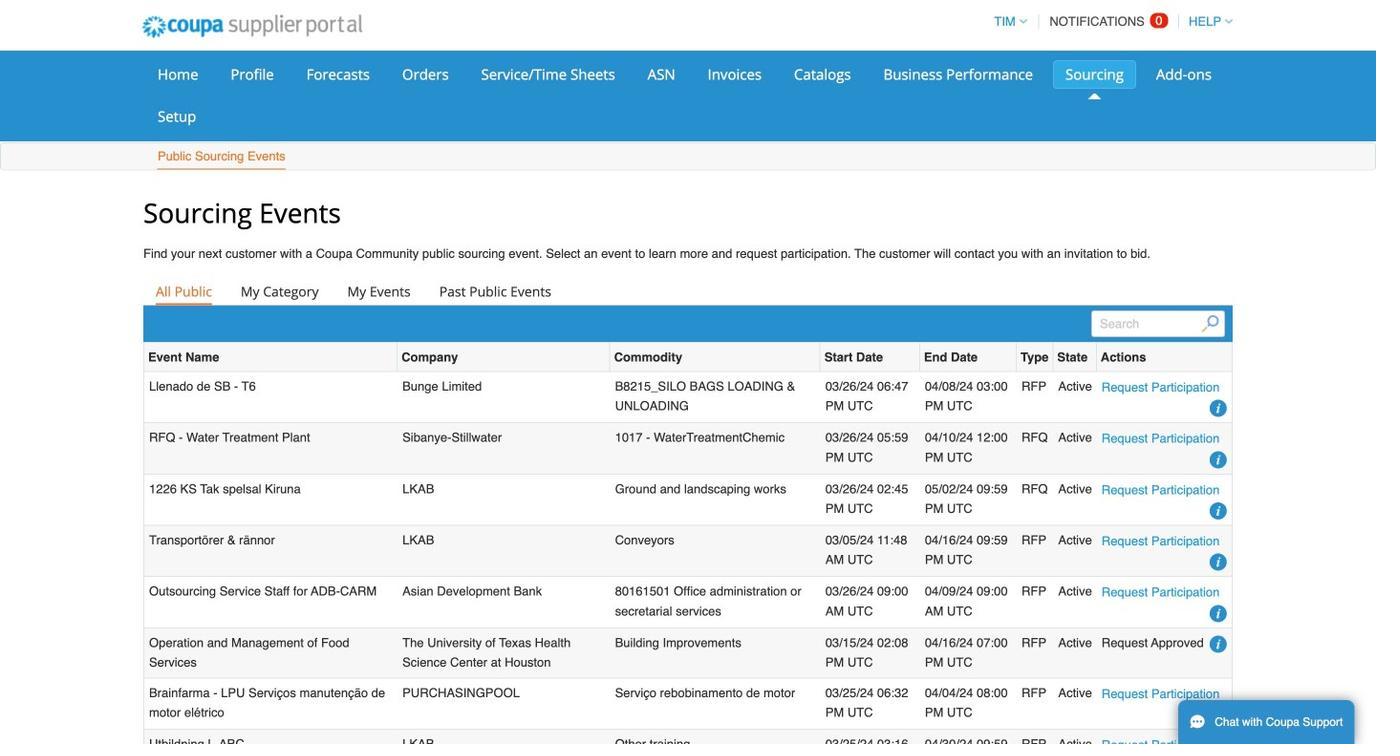 Task type: describe. For each thing, give the bounding box(es) containing it.
Search text field
[[1092, 311, 1225, 337]]



Task type: locate. For each thing, give the bounding box(es) containing it.
tab list
[[143, 278, 1233, 305]]

search image
[[1202, 315, 1219, 333]]

navigation
[[986, 3, 1233, 40]]

coupa supplier portal image
[[129, 3, 375, 51]]



Task type: vqa. For each thing, say whether or not it's contained in the screenshot.
coverage
no



